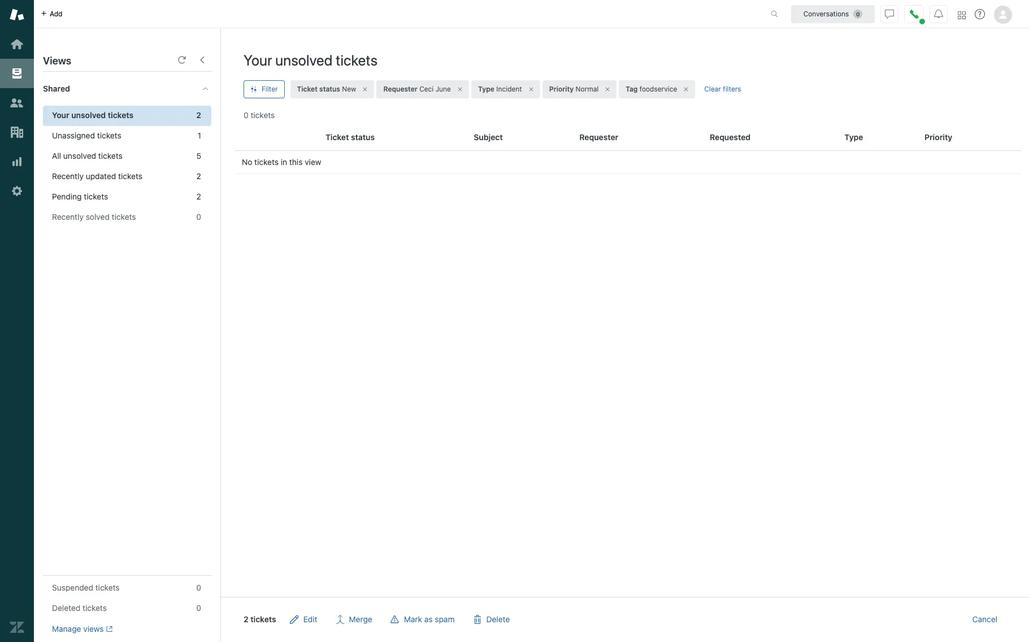 Task type: vqa. For each thing, say whether or not it's contained in the screenshot.
cc Button
no



Task type: locate. For each thing, give the bounding box(es) containing it.
manage views link
[[52, 624, 112, 634]]

unsolved up "unassigned tickets"
[[71, 110, 106, 120]]

requester down normal
[[580, 132, 619, 142]]

1 vertical spatial priority
[[925, 132, 953, 142]]

unsolved
[[275, 51, 333, 68], [71, 110, 106, 120], [63, 151, 96, 161]]

ticket inside region
[[326, 132, 349, 142]]

tickets up all unsolved tickets
[[97, 131, 121, 140]]

new
[[342, 85, 356, 93]]

requester for requester
[[580, 132, 619, 142]]

0
[[244, 110, 249, 120], [196, 212, 201, 222], [196, 583, 201, 592], [196, 603, 201, 613]]

remove image left clear
[[683, 86, 690, 93]]

tickets left in
[[254, 157, 279, 167]]

priority inside now showing 0 tickets region
[[925, 132, 953, 142]]

recently solved tickets
[[52, 212, 136, 222]]

unsolved for 5
[[63, 151, 96, 161]]

1 vertical spatial ticket
[[326, 132, 349, 142]]

1 vertical spatial recently
[[52, 212, 84, 222]]

add button
[[34, 0, 69, 28]]

requester for requester ceci june
[[384, 85, 418, 93]]

get help image
[[975, 9, 985, 19]]

status inside now showing 0 tickets region
[[351, 132, 375, 142]]

requester
[[384, 85, 418, 93], [580, 132, 619, 142]]

now showing 0 tickets region
[[221, 121, 1029, 642]]

1 horizontal spatial priority
[[925, 132, 953, 142]]

incident
[[496, 85, 522, 93]]

1 horizontal spatial status
[[351, 132, 375, 142]]

edit
[[303, 615, 317, 624]]

status down new
[[351, 132, 375, 142]]

spam
[[435, 615, 455, 624]]

tickets up views
[[83, 603, 107, 613]]

refresh views pane image
[[178, 55, 187, 64]]

0 horizontal spatial your unsolved tickets
[[52, 110, 134, 120]]

merge button
[[327, 608, 381, 631]]

2 remove image from the left
[[528, 86, 535, 93]]

type
[[478, 85, 495, 93], [845, 132, 864, 142]]

get started image
[[10, 37, 24, 51]]

conversations button
[[791, 5, 875, 23]]

status left new
[[319, 85, 340, 93]]

recently
[[52, 171, 84, 181], [52, 212, 84, 222]]

0 horizontal spatial ticket
[[297, 85, 318, 93]]

0 vertical spatial priority
[[549, 85, 574, 93]]

your unsolved tickets up "unassigned tickets"
[[52, 110, 134, 120]]

1 horizontal spatial requester
[[580, 132, 619, 142]]

your up filter button
[[244, 51, 272, 68]]

0 for suspended tickets
[[196, 583, 201, 592]]

1 vertical spatial your
[[52, 110, 69, 120]]

suspended
[[52, 583, 93, 592]]

unsolved down unassigned
[[63, 151, 96, 161]]

no
[[242, 157, 252, 167]]

0 horizontal spatial remove image
[[362, 86, 369, 93]]

3 remove image from the left
[[604, 86, 611, 93]]

clear filters button
[[698, 80, 748, 98]]

tickets up deleted tickets
[[95, 583, 120, 592]]

1 horizontal spatial remove image
[[683, 86, 690, 93]]

tickets down shared heading
[[108, 110, 134, 120]]

1 recently from the top
[[52, 171, 84, 181]]

clear
[[705, 85, 721, 93]]

0 horizontal spatial priority
[[549, 85, 574, 93]]

manage
[[52, 624, 81, 634]]

requester inside now showing 0 tickets region
[[580, 132, 619, 142]]

0 horizontal spatial remove image
[[457, 86, 464, 93]]

type inside now showing 0 tickets region
[[845, 132, 864, 142]]

ticket for ticket status
[[326, 132, 349, 142]]

2
[[196, 110, 201, 120], [197, 171, 201, 181], [197, 192, 201, 201], [244, 615, 249, 624]]

unsolved up ticket status new
[[275, 51, 333, 68]]

your unsolved tickets
[[244, 51, 378, 68], [52, 110, 134, 120]]

in
[[281, 157, 287, 167]]

requester left ceci
[[384, 85, 418, 93]]

your up unassigned
[[52, 110, 69, 120]]

zendesk support image
[[10, 7, 24, 22]]

requested
[[710, 132, 751, 142]]

views
[[83, 624, 104, 634]]

(opens in a new tab) image
[[104, 626, 112, 633]]

0 vertical spatial recently
[[52, 171, 84, 181]]

status
[[319, 85, 340, 93], [351, 132, 375, 142]]

deleted
[[52, 603, 80, 613]]

remove image right new
[[362, 86, 369, 93]]

notifications image
[[934, 9, 944, 18]]

reporting image
[[10, 154, 24, 169]]

remove image
[[457, 86, 464, 93], [683, 86, 690, 93]]

pending
[[52, 192, 82, 201]]

remove image right june
[[457, 86, 464, 93]]

foodservice
[[640, 85, 677, 93]]

1 horizontal spatial type
[[845, 132, 864, 142]]

1 vertical spatial requester
[[580, 132, 619, 142]]

2 horizontal spatial remove image
[[604, 86, 611, 93]]

1 vertical spatial unsolved
[[71, 110, 106, 120]]

remove image
[[362, 86, 369, 93], [528, 86, 535, 93], [604, 86, 611, 93]]

ticket
[[297, 85, 318, 93], [326, 132, 349, 142]]

1 remove image from the left
[[457, 86, 464, 93]]

ticket down ticket status new
[[326, 132, 349, 142]]

delete button
[[464, 608, 519, 631]]

2 recently from the top
[[52, 212, 84, 222]]

1 horizontal spatial remove image
[[528, 86, 535, 93]]

conversations
[[804, 9, 849, 18]]

priority for priority
[[925, 132, 953, 142]]

1 vertical spatial type
[[845, 132, 864, 142]]

mark as spam button
[[381, 608, 464, 631]]

cancel
[[973, 615, 998, 624]]

remove image for ticket status new
[[362, 86, 369, 93]]

1 vertical spatial status
[[351, 132, 375, 142]]

0 vertical spatial type
[[478, 85, 495, 93]]

0 horizontal spatial status
[[319, 85, 340, 93]]

tickets
[[336, 51, 378, 68], [108, 110, 134, 120], [251, 110, 275, 120], [97, 131, 121, 140], [98, 151, 122, 161], [254, 157, 279, 167], [118, 171, 142, 181], [84, 192, 108, 201], [112, 212, 136, 222], [95, 583, 120, 592], [83, 603, 107, 613], [251, 615, 276, 624]]

2 vertical spatial unsolved
[[63, 151, 96, 161]]

recently down 'pending'
[[52, 212, 84, 222]]

0 vertical spatial your unsolved tickets
[[244, 51, 378, 68]]

ticket right filter
[[297, 85, 318, 93]]

your
[[244, 51, 272, 68], [52, 110, 69, 120]]

2 tickets
[[244, 615, 276, 624]]

type for type incident
[[478, 85, 495, 93]]

2 remove image from the left
[[683, 86, 690, 93]]

0 horizontal spatial type
[[478, 85, 495, 93]]

filter
[[262, 85, 278, 93]]

your unsolved tickets up ticket status new
[[244, 51, 378, 68]]

recently up 'pending'
[[52, 171, 84, 181]]

mark as spam
[[404, 615, 455, 624]]

remove image for priority normal
[[604, 86, 611, 93]]

remove image right normal
[[604, 86, 611, 93]]

remove image right incident
[[528, 86, 535, 93]]

tag
[[626, 85, 638, 93]]

shared
[[43, 84, 70, 93]]

1 vertical spatial your unsolved tickets
[[52, 110, 134, 120]]

1 horizontal spatial ticket
[[326, 132, 349, 142]]

0 vertical spatial status
[[319, 85, 340, 93]]

0 vertical spatial your
[[244, 51, 272, 68]]

solved
[[86, 212, 110, 222]]

all unsolved tickets
[[52, 151, 122, 161]]

1 horizontal spatial your unsolved tickets
[[244, 51, 378, 68]]

1 remove image from the left
[[362, 86, 369, 93]]

0 horizontal spatial requester
[[384, 85, 418, 93]]

mark
[[404, 615, 422, 624]]

organizations image
[[10, 125, 24, 140]]

0 vertical spatial ticket
[[297, 85, 318, 93]]

1 horizontal spatial your
[[244, 51, 272, 68]]

0 vertical spatial requester
[[384, 85, 418, 93]]

subject
[[474, 132, 503, 142]]

suspended tickets
[[52, 583, 120, 592]]

pending tickets
[[52, 192, 108, 201]]

priority
[[549, 85, 574, 93], [925, 132, 953, 142]]



Task type: describe. For each thing, give the bounding box(es) containing it.
recently for recently updated tickets
[[52, 171, 84, 181]]

views
[[43, 55, 71, 67]]

shared button
[[34, 72, 190, 106]]

normal
[[576, 85, 599, 93]]

filter button
[[244, 80, 285, 98]]

0 for deleted tickets
[[196, 603, 201, 613]]

2 for recently updated tickets
[[197, 171, 201, 181]]

this
[[289, 157, 303, 167]]

shared heading
[[34, 72, 220, 106]]

priority normal
[[549, 85, 599, 93]]

ticket for ticket status new
[[297, 85, 318, 93]]

2 for pending tickets
[[197, 192, 201, 201]]

ticket status new
[[297, 85, 356, 93]]

tickets right the updated
[[118, 171, 142, 181]]

no tickets in this view
[[242, 157, 321, 167]]

unassigned tickets
[[52, 131, 121, 140]]

tickets up new
[[336, 51, 378, 68]]

merge
[[349, 615, 372, 624]]

tickets left the edit button
[[251, 615, 276, 624]]

0 for recently solved tickets
[[196, 212, 201, 222]]

collapse views pane image
[[198, 55, 207, 64]]

add
[[50, 9, 62, 18]]

tickets up the updated
[[98, 151, 122, 161]]

5
[[196, 151, 201, 161]]

status for ticket status
[[351, 132, 375, 142]]

1
[[198, 131, 201, 140]]

status for ticket status new
[[319, 85, 340, 93]]

tickets right "solved"
[[112, 212, 136, 222]]

2 inside now showing 0 tickets region
[[244, 615, 249, 624]]

0 horizontal spatial your
[[52, 110, 69, 120]]

type incident
[[478, 85, 522, 93]]

views image
[[10, 66, 24, 81]]

deleted tickets
[[52, 603, 107, 613]]

ticket status
[[326, 132, 375, 142]]

zendesk products image
[[958, 11, 966, 19]]

filters
[[723, 85, 741, 93]]

ceci
[[420, 85, 434, 93]]

recently updated tickets
[[52, 171, 142, 181]]

remove image for tag foodservice
[[683, 86, 690, 93]]

delete
[[486, 615, 510, 624]]

remove image for type incident
[[528, 86, 535, 93]]

view
[[305, 157, 321, 167]]

manage views
[[52, 624, 104, 634]]

as
[[424, 615, 433, 624]]

updated
[[86, 171, 116, 181]]

cancel button
[[964, 608, 1007, 631]]

recently for recently solved tickets
[[52, 212, 84, 222]]

button displays agent's chat status as invisible. image
[[885, 9, 894, 18]]

all
[[52, 151, 61, 161]]

0 tickets
[[244, 110, 275, 120]]

clear filters
[[705, 85, 741, 93]]

edit button
[[281, 608, 327, 631]]

tickets down recently updated tickets
[[84, 192, 108, 201]]

requester ceci june
[[384, 85, 451, 93]]

unassigned
[[52, 131, 95, 140]]

remove image for requester ceci june
[[457, 86, 464, 93]]

customers image
[[10, 96, 24, 110]]

june
[[436, 85, 451, 93]]

tickets down filter button
[[251, 110, 275, 120]]

type for type
[[845, 132, 864, 142]]

2 for your unsolved tickets
[[196, 110, 201, 120]]

unsolved for 2
[[71, 110, 106, 120]]

zendesk image
[[10, 620, 24, 635]]

tag foodservice
[[626, 85, 677, 93]]

admin image
[[10, 184, 24, 198]]

priority for priority normal
[[549, 85, 574, 93]]

main element
[[0, 0, 34, 642]]

0 vertical spatial unsolved
[[275, 51, 333, 68]]



